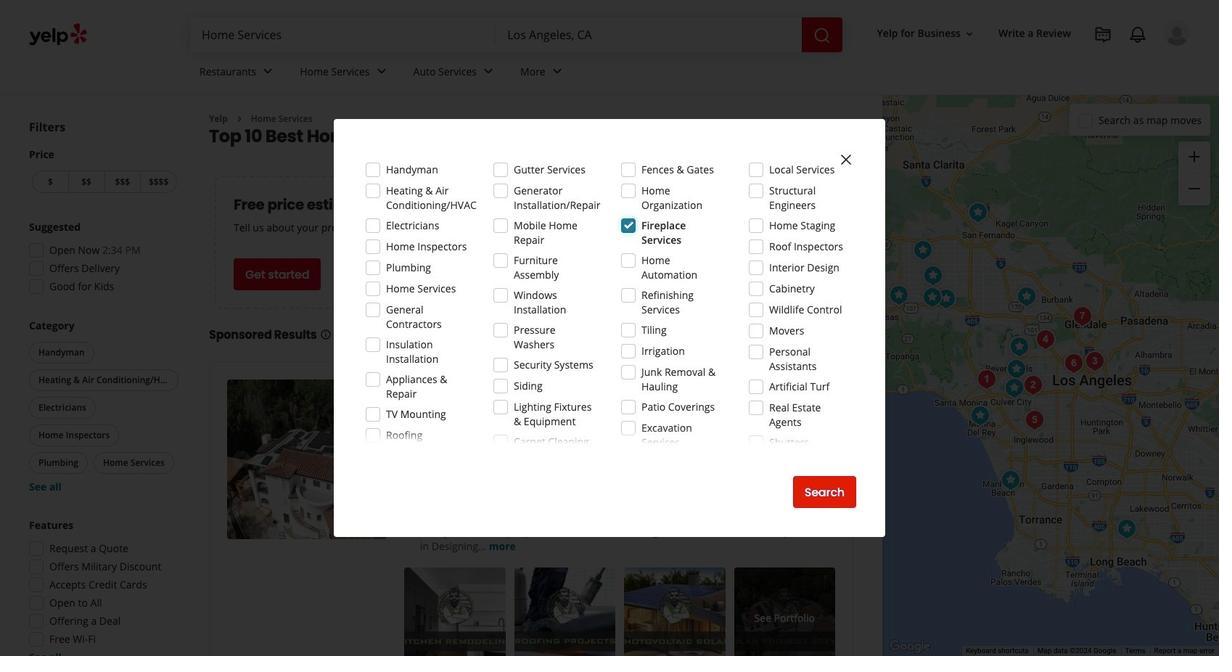 Task type: describe. For each thing, give the bounding box(es) containing it.
user actions element
[[866, 18, 1211, 107]]

16 chevron down v2 image
[[964, 28, 976, 40]]

long beach heating & air conditioning image
[[1113, 514, 1142, 543]]

pro tv wall mount installation image
[[1032, 325, 1061, 354]]

pure energy construction image
[[909, 236, 938, 265]]

map region
[[883, 95, 1220, 656]]

mdm custom remodeling image
[[1003, 355, 1032, 384]]

manhattan bridge - construction group image
[[932, 284, 961, 313]]

previous image
[[233, 451, 250, 469]]

search image
[[814, 27, 831, 44]]

icon home remodeling image
[[919, 261, 948, 290]]

24 chevron down v2 image
[[259, 63, 277, 80]]

golden retrofit & foundation repair image
[[1000, 374, 1030, 403]]

16 chevron right v2 image
[[234, 113, 245, 125]]

american home improvement image
[[997, 466, 1026, 495]]

so cal kbla image
[[966, 401, 995, 430]]

ilya handyman image
[[1069, 302, 1098, 331]]

none field address, neighborhood, city, state or zip
[[496, 17, 802, 52]]



Task type: locate. For each thing, give the bounding box(es) containing it.
things to do, nail salons, plumbers search field
[[190, 17, 496, 52]]

projects image
[[1095, 26, 1112, 44]]

slideshow element
[[227, 380, 387, 540]]

3 24 chevron down v2 image from the left
[[549, 63, 566, 80]]

5 star rating image
[[404, 404, 483, 419]]

overland remodeling & builders image
[[973, 365, 1002, 394]]

0 horizontal spatial 24 chevron down v2 image
[[373, 63, 390, 80]]

16 info v2 image
[[320, 329, 331, 341]]

sunrise energy group image
[[227, 380, 387, 540]]

sunrise energy group image
[[885, 281, 914, 310]]

golden line remodeling image
[[1006, 332, 1035, 361]]

none field things to do, nail salons, plumbers
[[190, 17, 496, 52]]

done right remodeling & design image
[[918, 283, 947, 312]]

address, neighborhood, city, state or zip search field
[[496, 17, 802, 52]]

1 24 chevron down v2 image from the left
[[373, 63, 390, 80]]

group
[[1179, 142, 1211, 205], [29, 147, 180, 196], [25, 220, 180, 298], [26, 319, 182, 494], [25, 518, 180, 656]]

1 none field from the left
[[190, 17, 496, 52]]

webb's handyman service image
[[1021, 405, 1050, 435]]

2 24 chevron down v2 image from the left
[[480, 63, 497, 80]]

notifications image
[[1130, 26, 1147, 44]]

business categories element
[[188, 52, 1191, 94]]

24 chevron down v2 image
[[373, 63, 390, 80], [480, 63, 497, 80], [549, 63, 566, 80]]

zoom out image
[[1186, 180, 1204, 198]]

handyhero image
[[1060, 349, 1089, 378]]

buildwright construction image
[[1013, 282, 1042, 311]]

2 none field from the left
[[496, 17, 802, 52]]

zoom in image
[[1186, 148, 1204, 165]]

google image
[[887, 637, 934, 656]]

free price estimates from local handymen image
[[691, 212, 763, 284]]

sergio handyman image
[[1081, 347, 1110, 376]]

None search field
[[190, 17, 843, 52]]

generic n. image
[[1165, 20, 1191, 46]]

vazquez handyman services image
[[1019, 371, 1048, 400]]

majesty construction image
[[964, 198, 993, 227]]

None field
[[190, 17, 496, 52], [496, 17, 802, 52]]

1 horizontal spatial 24 chevron down v2 image
[[480, 63, 497, 80]]

2 horizontal spatial 24 chevron down v2 image
[[549, 63, 566, 80]]



Task type: vqa. For each thing, say whether or not it's contained in the screenshot.
TX to the left
no



